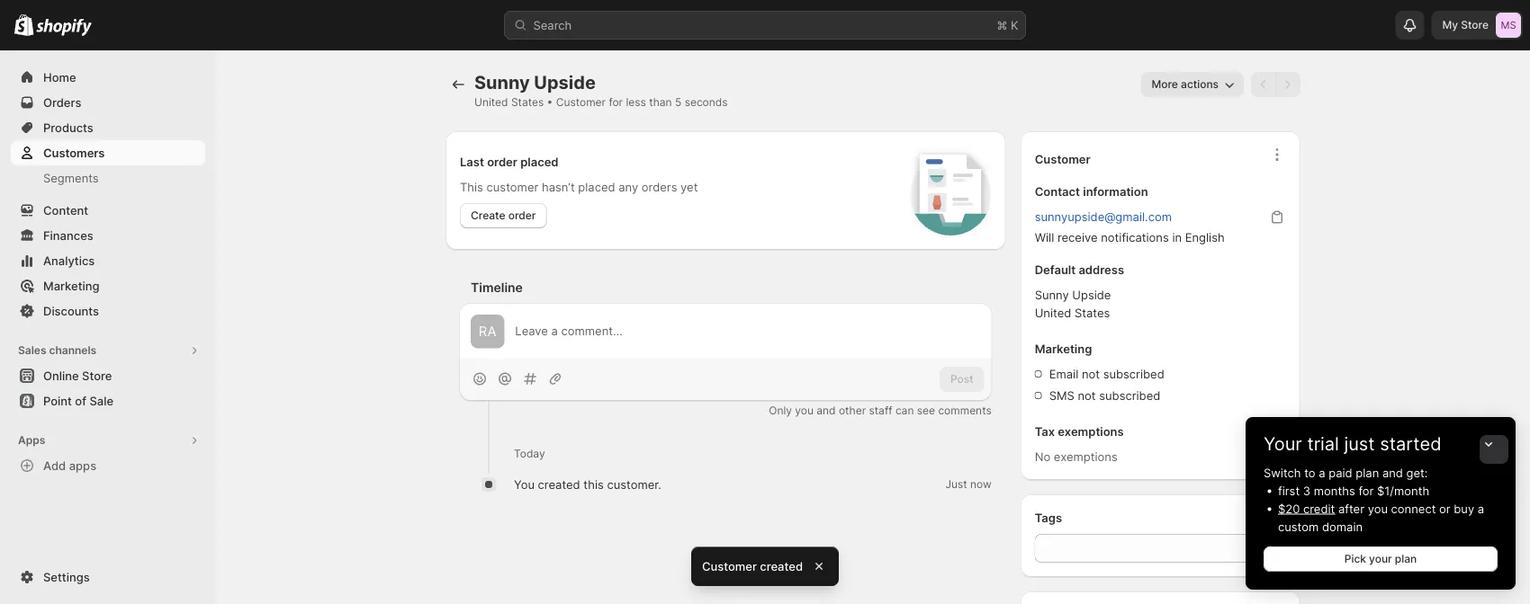 Task type: describe. For each thing, give the bounding box(es) containing it.
segments
[[43, 171, 99, 185]]

not for sms
[[1078, 389, 1096, 403]]

marketing link
[[11, 274, 205, 299]]

0 vertical spatial plan
[[1356, 466, 1379, 480]]

see
[[917, 404, 935, 417]]

0 horizontal spatial and
[[817, 404, 836, 417]]

information
[[1083, 185, 1148, 199]]

point of sale link
[[11, 389, 205, 414]]

settings
[[43, 571, 90, 585]]

pick your plan link
[[1264, 547, 1498, 572]]

online store button
[[0, 364, 216, 389]]

your trial just started
[[1264, 433, 1442, 455]]

no
[[1035, 450, 1051, 464]]

customers
[[43, 146, 105, 160]]

just now
[[945, 478, 992, 491]]

this
[[460, 180, 483, 194]]

channels
[[49, 344, 96, 357]]

only you and other staff can see comments
[[769, 404, 992, 417]]

my
[[1442, 18, 1458, 32]]

upside for sunny upside united states • customer for less than 5 seconds
[[534, 72, 596, 94]]

comments
[[938, 404, 992, 417]]

pick your plan
[[1345, 553, 1417, 566]]

sales channels button
[[11, 338, 205, 364]]

seconds
[[685, 96, 728, 109]]

will receive notifications in english
[[1035, 230, 1225, 244]]

k
[[1011, 18, 1018, 32]]

sales channels
[[18, 344, 96, 357]]

customer for customer created
[[702, 560, 757, 574]]

after you connect or buy a custom domain
[[1278, 502, 1484, 534]]

pick
[[1345, 553, 1366, 566]]

segments link
[[11, 166, 205, 191]]

online store link
[[11, 364, 205, 389]]

next image
[[1279, 76, 1297, 94]]

your
[[1369, 553, 1392, 566]]

point of sale button
[[0, 389, 216, 414]]

avatar with initials r a image
[[471, 315, 504, 349]]

order for last
[[487, 155, 517, 169]]

created for you
[[538, 478, 580, 492]]

first
[[1278, 484, 1300, 498]]

sunnyupside@gmail.com button
[[1024, 205, 1183, 230]]

customer.
[[607, 478, 661, 492]]

notifications
[[1101, 230, 1169, 244]]

1 horizontal spatial marketing
[[1035, 342, 1092, 356]]

sunnyupside@gmail.com
[[1035, 210, 1172, 224]]

not for email
[[1082, 367, 1100, 381]]

in
[[1172, 230, 1182, 244]]

you
[[514, 478, 535, 492]]

discounts link
[[11, 299, 205, 324]]

orders link
[[11, 90, 205, 115]]

$20 credit
[[1278, 502, 1335, 516]]

less
[[626, 96, 646, 109]]

search
[[533, 18, 572, 32]]

you created this customer.
[[514, 478, 661, 492]]

products
[[43, 121, 93, 135]]

create order
[[471, 209, 536, 222]]

a inside 'after you connect or buy a custom domain'
[[1478, 502, 1484, 516]]

customer created
[[702, 560, 803, 574]]

contact information
[[1035, 185, 1148, 199]]

any
[[619, 180, 638, 194]]

default address
[[1035, 263, 1124, 277]]

content link
[[11, 198, 205, 223]]

actions
[[1181, 78, 1219, 91]]

of
[[75, 394, 86, 408]]

customer inside sunny upside united states • customer for less than 5 seconds
[[556, 96, 606, 109]]

point
[[43, 394, 72, 408]]

create
[[471, 209, 505, 222]]

states for sunny upside united states
[[1075, 306, 1110, 320]]

domain
[[1322, 520, 1363, 534]]

sale
[[89, 394, 113, 408]]

get:
[[1406, 466, 1428, 480]]

more actions
[[1152, 78, 1219, 91]]

$20
[[1278, 502, 1300, 516]]

credit
[[1303, 502, 1335, 516]]

my store
[[1442, 18, 1489, 32]]

orders
[[642, 180, 677, 194]]

$1/month
[[1377, 484, 1430, 498]]

started
[[1380, 433, 1442, 455]]

$20 credit link
[[1278, 502, 1335, 516]]

months
[[1314, 484, 1355, 498]]

can
[[896, 404, 914, 417]]

tax
[[1035, 425, 1055, 439]]



Task type: vqa. For each thing, say whether or not it's contained in the screenshot.
Products link
yes



Task type: locate. For each thing, give the bounding box(es) containing it.
previous image
[[1255, 76, 1273, 94]]

customer for customer
[[1035, 153, 1091, 167]]

united inside "sunny upside united states"
[[1035, 306, 1071, 320]]

1 vertical spatial states
[[1075, 306, 1110, 320]]

analytics
[[43, 254, 95, 268]]

united down default
[[1035, 306, 1071, 320]]

0 horizontal spatial upside
[[534, 72, 596, 94]]

0 vertical spatial customer
[[556, 96, 606, 109]]

states down address at the top
[[1075, 306, 1110, 320]]

order down customer
[[508, 209, 536, 222]]

1 vertical spatial sunny
[[1035, 288, 1069, 302]]

united left the •
[[474, 96, 508, 109]]

default
[[1035, 263, 1076, 277]]

store inside online store link
[[82, 369, 112, 383]]

online store
[[43, 369, 112, 383]]

finances
[[43, 229, 93, 243]]

united for sunny upside united states • customer for less than 5 seconds
[[474, 96, 508, 109]]

created
[[538, 478, 580, 492], [760, 560, 803, 574]]

your
[[1264, 433, 1302, 455]]

point of sale
[[43, 394, 113, 408]]

2 horizontal spatial customer
[[1035, 153, 1091, 167]]

1 horizontal spatial store
[[1461, 18, 1489, 32]]

shopify image
[[36, 18, 92, 36]]

home link
[[11, 65, 205, 90]]

add apps
[[43, 459, 96, 473]]

Leave a comment... text field
[[515, 323, 981, 341]]

just
[[1344, 433, 1375, 455]]

0 vertical spatial order
[[487, 155, 517, 169]]

1 vertical spatial exemptions
[[1054, 450, 1118, 464]]

sales
[[18, 344, 46, 357]]

united for sunny upside united states
[[1035, 306, 1071, 320]]

upside inside sunny upside united states • customer for less than 5 seconds
[[534, 72, 596, 94]]

a
[[1319, 466, 1325, 480], [1478, 502, 1484, 516]]

1 vertical spatial placed
[[578, 180, 615, 194]]

staff
[[869, 404, 892, 417]]

sunny inside sunny upside united states • customer for less than 5 seconds
[[474, 72, 530, 94]]

2 vertical spatial customer
[[702, 560, 757, 574]]

sunny upside united states • customer for less than 5 seconds
[[474, 72, 728, 109]]

post button
[[940, 367, 984, 392]]

you right only
[[795, 404, 814, 417]]

1 vertical spatial created
[[760, 560, 803, 574]]

upside for sunny upside united states
[[1072, 288, 1111, 302]]

upside
[[534, 72, 596, 94], [1072, 288, 1111, 302]]

1 horizontal spatial states
[[1075, 306, 1110, 320]]

you for after
[[1368, 502, 1388, 516]]

upside inside "sunny upside united states"
[[1072, 288, 1111, 302]]

products link
[[11, 115, 205, 140]]

subscribed down email not subscribed
[[1099, 389, 1160, 403]]

placed up hasn't
[[520, 155, 559, 169]]

plan up 'first 3 months for $1/month' at the bottom of the page
[[1356, 466, 1379, 480]]

0 vertical spatial and
[[817, 404, 836, 417]]

analytics link
[[11, 248, 205, 274]]

add apps button
[[11, 454, 205, 479]]

switch to a paid plan and get:
[[1264, 466, 1428, 480]]

not
[[1082, 367, 1100, 381], [1078, 389, 1096, 403]]

0 vertical spatial a
[[1319, 466, 1325, 480]]

or
[[1439, 502, 1451, 516]]

for inside your trial just started element
[[1359, 484, 1374, 498]]

0 vertical spatial marketing
[[43, 279, 99, 293]]

exemptions for tax exemptions
[[1058, 425, 1124, 439]]

first 3 months for $1/month
[[1278, 484, 1430, 498]]

now
[[970, 478, 992, 491]]

1 horizontal spatial customer
[[702, 560, 757, 574]]

you right after
[[1368, 502, 1388, 516]]

paid
[[1329, 466, 1352, 480]]

exemptions down tax exemptions
[[1054, 450, 1118, 464]]

store
[[1461, 18, 1489, 32], [82, 369, 112, 383]]

receive
[[1058, 230, 1098, 244]]

sms
[[1049, 389, 1075, 403]]

0 vertical spatial states
[[511, 96, 544, 109]]

1 vertical spatial a
[[1478, 502, 1484, 516]]

sunny for sunny upside united states
[[1035, 288, 1069, 302]]

⌘
[[997, 18, 1008, 32]]

states for sunny upside united states • customer for less than 5 seconds
[[511, 96, 544, 109]]

0 horizontal spatial customer
[[556, 96, 606, 109]]

and inside your trial just started element
[[1382, 466, 1403, 480]]

0 horizontal spatial plan
[[1356, 466, 1379, 480]]

other
[[839, 404, 866, 417]]

0 vertical spatial placed
[[520, 155, 559, 169]]

and up $1/month
[[1382, 466, 1403, 480]]

switch
[[1264, 466, 1301, 480]]

buy
[[1454, 502, 1474, 516]]

1 vertical spatial marketing
[[1035, 342, 1092, 356]]

sunny for sunny upside united states • customer for less than 5 seconds
[[474, 72, 530, 94]]

last order placed
[[460, 155, 559, 169]]

plan
[[1356, 466, 1379, 480], [1395, 553, 1417, 566]]

timeline
[[471, 280, 523, 296]]

for
[[609, 96, 623, 109], [1359, 484, 1374, 498]]

only
[[769, 404, 792, 417]]

and left other
[[817, 404, 836, 417]]

1 horizontal spatial placed
[[578, 180, 615, 194]]

1 vertical spatial and
[[1382, 466, 1403, 480]]

1 vertical spatial store
[[82, 369, 112, 383]]

this
[[584, 478, 604, 492]]

sunny upside united states
[[1035, 288, 1111, 320]]

finances link
[[11, 223, 205, 248]]

None text field
[[1035, 535, 1286, 563]]

just
[[945, 478, 967, 491]]

exemptions
[[1058, 425, 1124, 439], [1054, 450, 1118, 464]]

0 horizontal spatial a
[[1319, 466, 1325, 480]]

you for only
[[795, 404, 814, 417]]

0 vertical spatial united
[[474, 96, 508, 109]]

you inside 'after you connect or buy a custom domain'
[[1368, 502, 1388, 516]]

0 vertical spatial sunny
[[474, 72, 530, 94]]

english
[[1185, 230, 1225, 244]]

customers link
[[11, 140, 205, 166]]

hasn't
[[542, 180, 575, 194]]

settings link
[[11, 565, 205, 590]]

0 horizontal spatial you
[[795, 404, 814, 417]]

states left the •
[[511, 96, 544, 109]]

1 vertical spatial for
[[1359, 484, 1374, 498]]

0 vertical spatial not
[[1082, 367, 1100, 381]]

placed left "any"
[[578, 180, 615, 194]]

shopify image
[[14, 14, 34, 36]]

last
[[460, 155, 484, 169]]

0 vertical spatial for
[[609, 96, 623, 109]]

email
[[1049, 367, 1079, 381]]

1 vertical spatial customer
[[1035, 153, 1091, 167]]

for up after
[[1359, 484, 1374, 498]]

0 vertical spatial created
[[538, 478, 580, 492]]

sunny down default
[[1035, 288, 1069, 302]]

subscribed for email not subscribed
[[1103, 367, 1164, 381]]

1 horizontal spatial united
[[1035, 306, 1071, 320]]

your trial just started element
[[1246, 464, 1516, 590]]

a right buy
[[1478, 502, 1484, 516]]

upside up the •
[[534, 72, 596, 94]]

marketing up email
[[1035, 342, 1092, 356]]

united inside sunny upside united states • customer for less than 5 seconds
[[474, 96, 508, 109]]

for left less at left
[[609, 96, 623, 109]]

store up sale
[[82, 369, 112, 383]]

1 vertical spatial subscribed
[[1099, 389, 1160, 403]]

your trial just started button
[[1246, 418, 1516, 455]]

1 horizontal spatial you
[[1368, 502, 1388, 516]]

1 horizontal spatial upside
[[1072, 288, 1111, 302]]

1 horizontal spatial for
[[1359, 484, 1374, 498]]

0 horizontal spatial store
[[82, 369, 112, 383]]

created for customer
[[760, 560, 803, 574]]

order up customer
[[487, 155, 517, 169]]

post
[[950, 373, 974, 386]]

content
[[43, 203, 88, 217]]

a right to
[[1319, 466, 1325, 480]]

my store image
[[1496, 13, 1521, 38]]

apps
[[18, 434, 45, 447]]

home
[[43, 70, 76, 84]]

states inside "sunny upside united states"
[[1075, 306, 1110, 320]]

1 horizontal spatial created
[[760, 560, 803, 574]]

apps button
[[11, 428, 205, 454]]

no exemptions
[[1035, 450, 1118, 464]]

sunny inside "sunny upside united states"
[[1035, 288, 1069, 302]]

states inside sunny upside united states • customer for less than 5 seconds
[[511, 96, 544, 109]]

united
[[474, 96, 508, 109], [1035, 306, 1071, 320]]

0 horizontal spatial placed
[[520, 155, 559, 169]]

1 horizontal spatial sunny
[[1035, 288, 1069, 302]]

order inside button
[[508, 209, 536, 222]]

order for create
[[508, 209, 536, 222]]

plan right your
[[1395, 553, 1417, 566]]

0 vertical spatial upside
[[534, 72, 596, 94]]

1 vertical spatial order
[[508, 209, 536, 222]]

marketing up the discounts
[[43, 279, 99, 293]]

0 horizontal spatial states
[[511, 96, 544, 109]]

0 horizontal spatial for
[[609, 96, 623, 109]]

more
[[1152, 78, 1178, 91]]

0 horizontal spatial united
[[474, 96, 508, 109]]

will
[[1035, 230, 1054, 244]]

subscribed for sms not subscribed
[[1099, 389, 1160, 403]]

0 horizontal spatial created
[[538, 478, 580, 492]]

1 horizontal spatial plan
[[1395, 553, 1417, 566]]

0 vertical spatial subscribed
[[1103, 367, 1164, 381]]

store for my store
[[1461, 18, 1489, 32]]

exemptions for no exemptions
[[1054, 450, 1118, 464]]

not up sms not subscribed
[[1082, 367, 1100, 381]]

1 vertical spatial not
[[1078, 389, 1096, 403]]

1 vertical spatial upside
[[1072, 288, 1111, 302]]

upside down address at the top
[[1072, 288, 1111, 302]]

tags
[[1035, 511, 1062, 525]]

0 vertical spatial you
[[795, 404, 814, 417]]

exemptions up no exemptions
[[1058, 425, 1124, 439]]

1 vertical spatial plan
[[1395, 553, 1417, 566]]

1 horizontal spatial and
[[1382, 466, 1403, 480]]

store right my
[[1461, 18, 1489, 32]]

1 horizontal spatial a
[[1478, 502, 1484, 516]]

subscribed up sms not subscribed
[[1103, 367, 1164, 381]]

more actions button
[[1141, 72, 1244, 97]]

5
[[675, 96, 682, 109]]

0 horizontal spatial sunny
[[474, 72, 530, 94]]

orders
[[43, 95, 81, 109]]

not right sms
[[1078, 389, 1096, 403]]

0 vertical spatial exemptions
[[1058, 425, 1124, 439]]

add
[[43, 459, 66, 473]]

1 vertical spatial you
[[1368, 502, 1388, 516]]

customer
[[487, 180, 539, 194]]

store for online store
[[82, 369, 112, 383]]

for inside sunny upside united states • customer for less than 5 seconds
[[609, 96, 623, 109]]

after
[[1338, 502, 1365, 516]]

trial
[[1307, 433, 1339, 455]]

this customer hasn't placed any orders yet
[[460, 180, 698, 194]]

address
[[1079, 263, 1124, 277]]

contact
[[1035, 185, 1080, 199]]

1 vertical spatial united
[[1035, 306, 1071, 320]]

than
[[649, 96, 672, 109]]

0 vertical spatial store
[[1461, 18, 1489, 32]]

yet
[[681, 180, 698, 194]]

you
[[795, 404, 814, 417], [1368, 502, 1388, 516]]

connect
[[1391, 502, 1436, 516]]

0 horizontal spatial marketing
[[43, 279, 99, 293]]

•
[[547, 96, 553, 109]]

sunny up last order placed
[[474, 72, 530, 94]]



